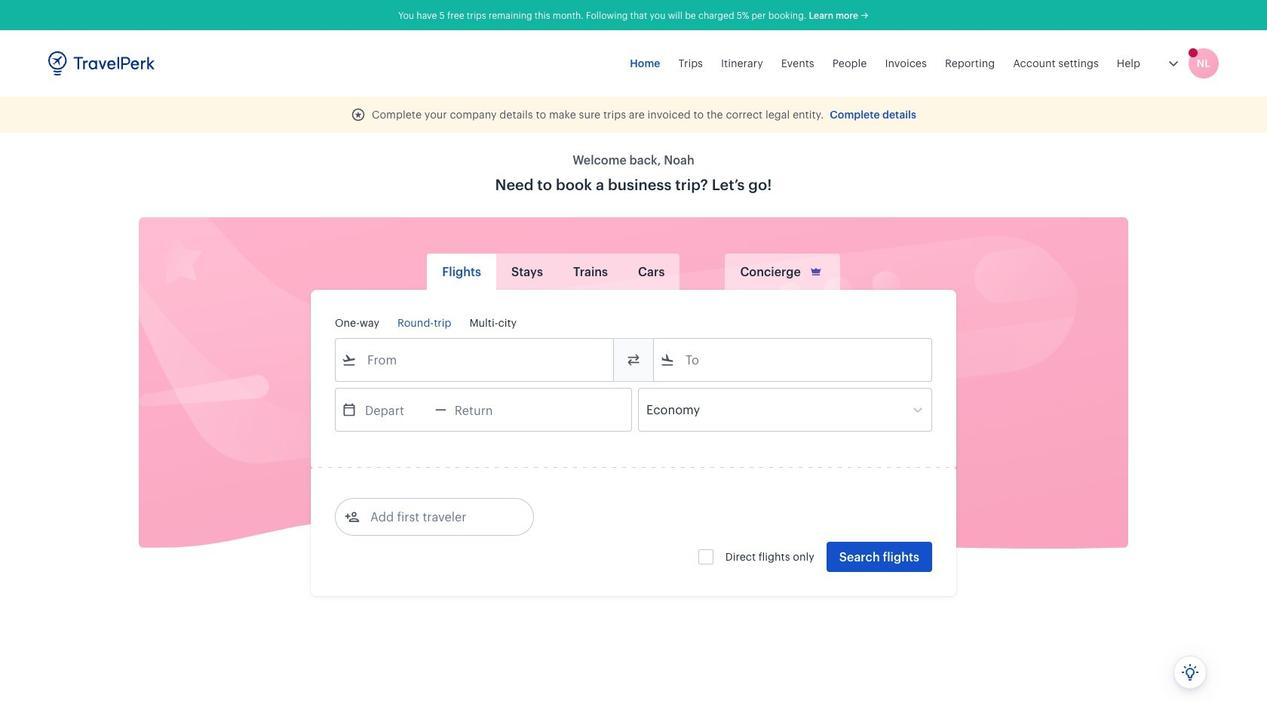 Task type: vqa. For each thing, say whether or not it's contained in the screenshot.
third Alaska Airlines icon from the bottom
no



Task type: describe. For each thing, give the bounding box(es) containing it.
Add first traveler search field
[[360, 505, 517, 529]]

To search field
[[675, 348, 912, 372]]

Depart text field
[[357, 389, 435, 431]]

Return text field
[[447, 389, 525, 431]]

From search field
[[357, 348, 594, 372]]



